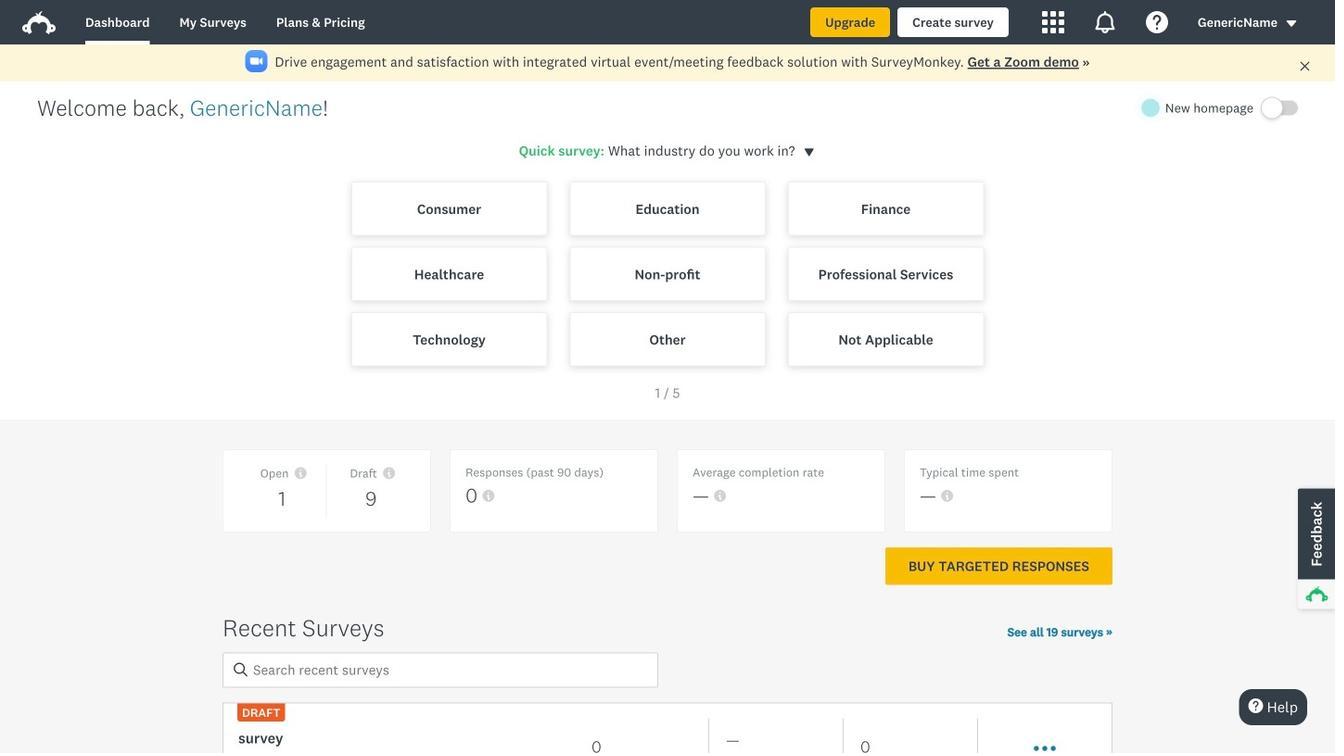 Task type: locate. For each thing, give the bounding box(es) containing it.
Search recent surveys text field
[[223, 653, 658, 688]]

dropdown arrow image
[[1285, 17, 1298, 30]]

products icon image
[[1042, 11, 1065, 33], [1094, 11, 1116, 33]]

None field
[[223, 653, 658, 688]]

1 horizontal spatial products icon image
[[1094, 11, 1116, 33]]

0 horizontal spatial products icon image
[[1042, 11, 1065, 33]]

help icon image
[[1146, 11, 1168, 33]]

2 products icon image from the left
[[1094, 11, 1116, 33]]



Task type: describe. For each thing, give the bounding box(es) containing it.
x image
[[1299, 60, 1311, 72]]

1 products icon image from the left
[[1042, 11, 1065, 33]]

surveymonkey logo image
[[22, 11, 56, 34]]



Task type: vqa. For each thing, say whether or not it's contained in the screenshot.
rewards image
no



